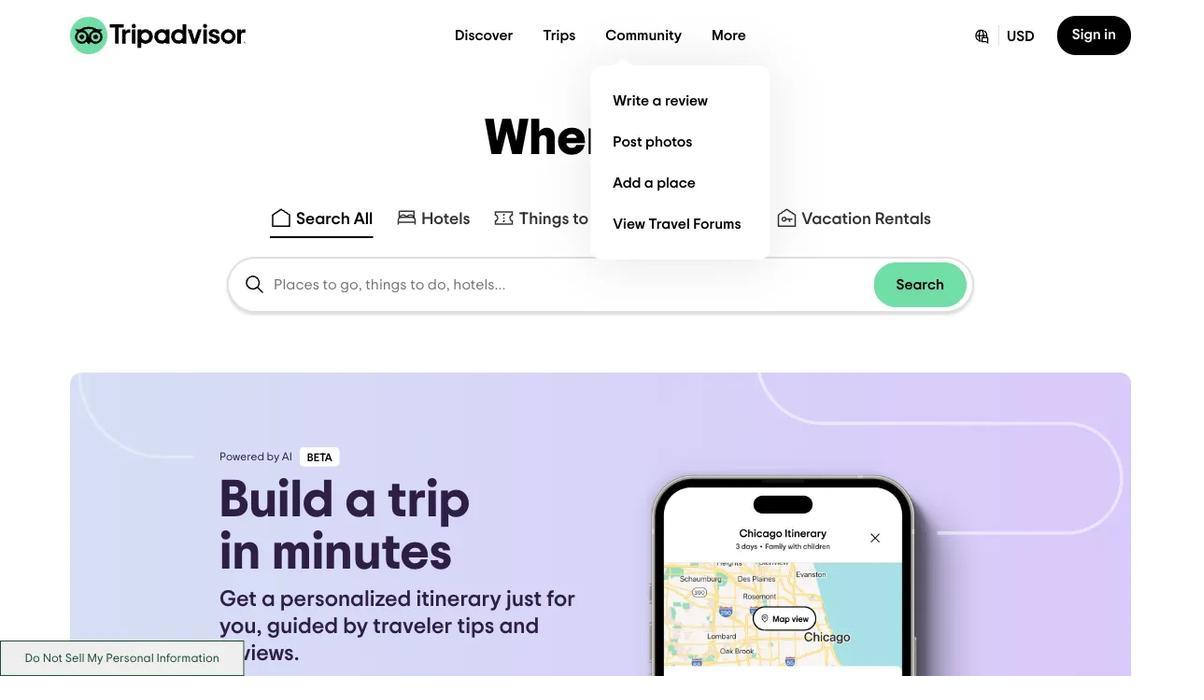 Task type: locate. For each thing, give the bounding box(es) containing it.
by inside get a personalized itinerary just for you, guided by traveler tips and reviews.
[[343, 616, 368, 638]]

restaurants button
[[632, 203, 757, 238]]

powered
[[220, 451, 264, 463]]

in
[[1104, 27, 1116, 42], [220, 526, 261, 579]]

0 vertical spatial in
[[1104, 27, 1116, 42]]

search search field down to
[[274, 277, 874, 293]]

1 vertical spatial in
[[220, 526, 261, 579]]

view travel forums
[[613, 217, 741, 232]]

sign
[[1072, 27, 1101, 42]]

just
[[506, 589, 542, 611]]

1 horizontal spatial search
[[896, 277, 944, 292]]

powered by ai
[[220, 451, 292, 463]]

0 vertical spatial search
[[296, 210, 350, 227]]

0 horizontal spatial do
[[25, 652, 40, 664]]

0 horizontal spatial search
[[296, 210, 350, 227]]

in right sign
[[1104, 27, 1116, 42]]

a for review
[[653, 93, 662, 108]]

and
[[499, 616, 539, 638]]

post photos link
[[606, 121, 755, 163]]

usd
[[1007, 29, 1035, 44]]

1 horizontal spatial by
[[343, 616, 368, 638]]

in up get
[[220, 526, 261, 579]]

a inside write a review link
[[653, 93, 662, 108]]

a inside add a place link
[[644, 176, 654, 191]]

things to do link
[[493, 207, 613, 229]]

tab list
[[0, 199, 1201, 242]]

do
[[592, 210, 613, 227], [25, 652, 40, 664]]

write a review link
[[606, 80, 755, 121]]

beta
[[307, 453, 332, 464]]

write
[[613, 93, 649, 108]]

forums
[[693, 217, 741, 232]]

1 horizontal spatial in
[[1104, 27, 1116, 42]]

ai
[[282, 451, 292, 463]]

minutes
[[272, 526, 452, 579]]

things
[[519, 210, 569, 227]]

community
[[606, 28, 682, 43]]

tab list containing search all
[[0, 199, 1201, 242]]

a inside build a trip in minutes
[[345, 474, 377, 526]]

a left the trip on the left of the page
[[345, 474, 377, 526]]

1 vertical spatial by
[[343, 616, 368, 638]]

do left not
[[25, 652, 40, 664]]

by left ai
[[267, 451, 280, 463]]

1 horizontal spatial do
[[592, 210, 613, 227]]

search down rentals
[[896, 277, 944, 292]]

menu
[[591, 65, 770, 260]]

trips
[[543, 28, 576, 43]]

by
[[267, 451, 280, 463], [343, 616, 368, 638]]

a inside get a personalized itinerary just for you, guided by traveler tips and reviews.
[[261, 589, 275, 611]]

do right to
[[592, 210, 613, 227]]

not
[[43, 652, 63, 664]]

review
[[665, 93, 708, 108]]

sign in
[[1072, 27, 1116, 42]]

0 horizontal spatial by
[[267, 451, 280, 463]]

a for trip
[[345, 474, 377, 526]]

a right add at the right
[[644, 176, 654, 191]]

restaurants
[[662, 210, 753, 227]]

get
[[220, 589, 257, 611]]

search search field down view
[[229, 259, 972, 311]]

0 horizontal spatial in
[[220, 526, 261, 579]]

rentals
[[875, 210, 931, 227]]

in inside the sign in link
[[1104, 27, 1116, 42]]

things to do
[[519, 210, 613, 227]]

1 vertical spatial do
[[25, 652, 40, 664]]

Search search field
[[229, 259, 972, 311], [274, 277, 874, 293]]

search
[[296, 210, 350, 227], [896, 277, 944, 292]]

add a place link
[[606, 163, 755, 204]]

0 vertical spatial by
[[267, 451, 280, 463]]

information
[[156, 652, 219, 664]]

a
[[653, 93, 662, 108], [644, 176, 654, 191], [345, 474, 377, 526], [261, 589, 275, 611]]

0 vertical spatial do
[[592, 210, 613, 227]]

a right get
[[261, 589, 275, 611]]

search left "all"
[[296, 210, 350, 227]]

do inside button
[[25, 652, 40, 664]]

by down the personalized in the bottom left of the page
[[343, 616, 368, 638]]

search button
[[874, 263, 967, 307]]

reviews.
[[220, 643, 299, 665]]

a right the write
[[653, 93, 662, 108]]

1 vertical spatial search
[[896, 277, 944, 292]]

travel
[[649, 217, 690, 232]]

search inside tab list
[[296, 210, 350, 227]]

search all
[[296, 210, 373, 227]]



Task type: vqa. For each thing, say whether or not it's contained in the screenshot.
Restaurants button
yes



Task type: describe. For each thing, give the bounding box(es) containing it.
you,
[[220, 616, 262, 638]]

sell
[[65, 652, 85, 664]]

trip
[[388, 474, 470, 526]]

build
[[220, 474, 334, 526]]

personal
[[106, 652, 154, 664]]

photos
[[646, 135, 692, 149]]

a for personalized
[[261, 589, 275, 611]]

vacation rentals
[[802, 210, 931, 227]]

a for place
[[644, 176, 654, 191]]

discover button
[[440, 17, 528, 54]]

add
[[613, 176, 641, 191]]

hotels
[[422, 210, 470, 227]]

itinerary
[[416, 589, 502, 611]]

things to do button
[[489, 203, 617, 238]]

vacation rentals link
[[776, 207, 931, 229]]

build a trip in minutes
[[220, 474, 470, 579]]

post
[[613, 135, 642, 149]]

in inside build a trip in minutes
[[220, 526, 261, 579]]

tripadvisor image
[[70, 17, 246, 54]]

trips button
[[528, 17, 591, 54]]

view travel forums link
[[606, 204, 755, 245]]

do inside button
[[592, 210, 613, 227]]

tips
[[457, 616, 494, 638]]

guided
[[267, 616, 338, 638]]

personalized
[[280, 589, 411, 611]]

hotels button
[[392, 203, 474, 238]]

vacation rentals button
[[772, 203, 935, 238]]

discover
[[455, 28, 513, 43]]

search for search all
[[296, 210, 350, 227]]

search all button
[[266, 203, 377, 238]]

for
[[547, 589, 575, 611]]

view
[[613, 217, 645, 232]]

restaurants link
[[636, 207, 753, 229]]

where
[[485, 114, 635, 164]]

usd button
[[958, 16, 1050, 55]]

community button
[[591, 17, 697, 54]]

sign in link
[[1057, 16, 1131, 55]]

place
[[657, 176, 696, 191]]

write a review
[[613, 93, 708, 108]]

traveler
[[373, 616, 453, 638]]

do not sell my personal information button
[[0, 641, 244, 676]]

post photos
[[613, 135, 692, 149]]

more
[[712, 28, 746, 43]]

add a place
[[613, 176, 696, 191]]

all
[[354, 210, 373, 227]]

my
[[87, 652, 103, 664]]

search image
[[244, 274, 266, 296]]

get a personalized itinerary just for you, guided by traveler tips and reviews.
[[220, 589, 575, 665]]

do not sell my personal information
[[25, 652, 219, 664]]

where to?
[[485, 114, 717, 164]]

to
[[573, 210, 589, 227]]

vacation
[[802, 210, 871, 227]]

hotels link
[[395, 207, 470, 229]]

search search field containing search
[[229, 259, 972, 311]]

menu containing write a review
[[591, 65, 770, 260]]

search for search
[[896, 277, 944, 292]]

more button
[[697, 17, 761, 54]]

to?
[[646, 114, 717, 164]]



